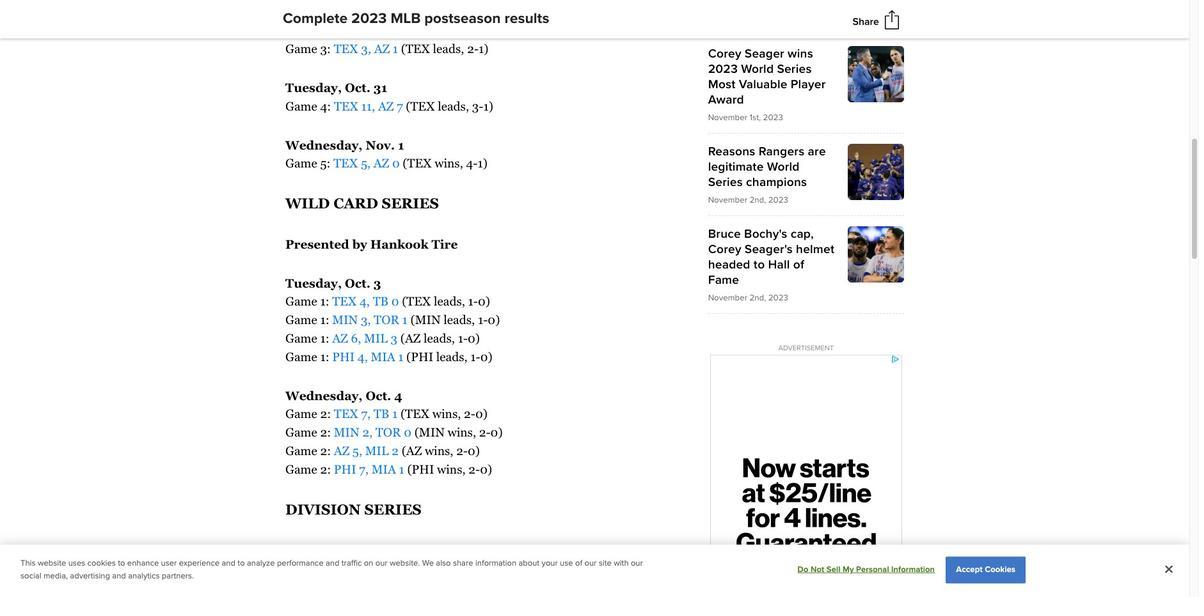 Task type: locate. For each thing, give the bounding box(es) containing it.
wins
[[788, 46, 813, 61]]

0 horizontal spatial and
[[112, 571, 126, 581]]

0 inside wednesday, nov. 1 game 5: tex 5, az 0 (tex wins, 4-1)
[[392, 156, 400, 170]]

tor
[[374, 313, 399, 327], [376, 426, 401, 440]]

(az down the min 3, tor 1 link
[[400, 332, 421, 346]]

series
[[777, 61, 812, 77], [708, 175, 743, 190]]

phi down the az 5, mil 2 link
[[334, 463, 356, 477]]

presented for presented by booking.com
[[285, 544, 349, 558]]

1 november from the top
[[708, 112, 747, 123]]

1st,
[[750, 112, 761, 123]]

az down nov.
[[374, 156, 389, 170]]

az down 30
[[374, 42, 390, 56]]

0 up the min 3, tor 1 link
[[391, 295, 399, 309]]

1 vertical spatial world
[[767, 159, 800, 175]]

wins, inside wednesday, nov. 1 game 5: tex 5, az 0 (tex wins, 4-1)
[[435, 156, 463, 170]]

1) inside wednesday, nov. 1 game 5: tex 5, az 0 (tex wins, 4-1)
[[478, 156, 488, 170]]

(az inside tuesday, oct. 3 game 1: tex 4, tb 0 (tex leads, 1-0) game 1: min 3, tor 1 (min leads, 1-0) game 1: az 6, mil 3 (az leads, 1-0) game 1: phi 4, mia 1 (phi leads, 1-0)
[[400, 332, 421, 346]]

tex inside tuesday, oct. 3 game 1: tex 4, tb 0 (tex leads, 1-0) game 1: min 3, tor 1 (min leads, 1-0) game 1: az 6, mil 3 (az leads, 1-0) game 1: phi 4, mia 1 (phi leads, 1-0)
[[332, 295, 357, 309]]

series inside corey seager wins 2023 world series most valuable player award november 1st, 2023
[[777, 61, 812, 77]]

3
[[374, 276, 381, 290], [391, 332, 398, 346]]

5, down nov.
[[361, 156, 371, 170]]

0 horizontal spatial 3
[[374, 276, 381, 290]]

to right cookies on the bottom left
[[118, 559, 125, 569]]

2:
[[320, 407, 331, 421], [320, 426, 331, 440], [320, 444, 331, 458], [320, 463, 331, 477]]

champions
[[746, 175, 807, 190]]

az for 1
[[374, 42, 390, 56]]

(tex inside wednesday, oct. 4 game 2: tex 7, tb 1 (tex wins, 2-0) game 2: min 2, tor 0 (min wins, 2-0) game 2: az 5, mil 2 (az wins, 2-0) game 2: phi 7, mia 1 (phi wins, 2-0)
[[401, 407, 430, 421]]

0 vertical spatial by
[[352, 237, 367, 251]]

on
[[364, 559, 373, 569]]

2 game from the top
[[285, 99, 317, 113]]

7, down the az 5, mil 2 link
[[359, 463, 369, 477]]

of
[[793, 257, 805, 272], [575, 559, 582, 569]]

(tex for (tex leads, 2-1)
[[401, 42, 430, 56]]

0 horizontal spatial of
[[575, 559, 582, 569]]

2 vertical spatial 0
[[404, 426, 412, 440]]

tor inside wednesday, oct. 4 game 2: tex 7, tb 1 (tex wins, 2-0) game 2: min 2, tor 0 (min wins, 2-0) game 2: az 5, mil 2 (az wins, 2-0) game 2: phi 7, mia 1 (phi wins, 2-0)
[[376, 426, 401, 440]]

7,
[[361, 407, 371, 421], [359, 463, 369, 477]]

series
[[382, 195, 439, 212], [364, 501, 422, 518]]

az left 6,
[[332, 332, 348, 346]]

0 vertical spatial 0
[[392, 156, 400, 170]]

3 up tex 4, tb 0 link
[[374, 276, 381, 290]]

2: left the 2, at the left bottom
[[320, 426, 331, 440]]

2 november from the top
[[708, 195, 747, 205]]

0)
[[478, 295, 490, 309], [488, 313, 500, 327], [468, 332, 480, 346], [480, 350, 493, 364], [475, 407, 488, 421], [491, 426, 503, 440], [468, 444, 480, 458], [480, 463, 492, 477]]

0 vertical spatial series
[[777, 61, 812, 77]]

1 vertical spatial 1)
[[483, 99, 493, 113]]

1 vertical spatial 3
[[391, 332, 398, 346]]

1 game from the top
[[285, 42, 317, 56]]

experience
[[179, 559, 220, 569]]

results
[[505, 10, 549, 28]]

0 vertical spatial 1)
[[479, 42, 489, 56]]

leads,
[[433, 42, 464, 56], [438, 99, 469, 113], [434, 295, 465, 309], [444, 313, 475, 327], [424, 332, 455, 346], [436, 350, 468, 364]]

(min inside wednesday, oct. 4 game 2: tex 7, tb 1 (tex wins, 2-0) game 2: min 2, tor 0 (min wins, 2-0) game 2: az 5, mil 2 (az wins, 2-0) game 2: phi 7, mia 1 (phi wins, 2-0)
[[414, 426, 445, 440]]

0 vertical spatial (az
[[400, 332, 421, 346]]

1 vertical spatial min
[[334, 426, 360, 440]]

(az inside wednesday, oct. 4 game 2: tex 7, tb 1 (tex wins, 2-0) game 2: min 2, tor 0 (min wins, 2-0) game 2: az 5, mil 2 (az wins, 2-0) game 2: phi 7, mia 1 (phi wins, 2-0)
[[402, 444, 422, 458]]

game
[[285, 42, 317, 56], [285, 99, 317, 113], [285, 156, 317, 170], [285, 295, 317, 309], [285, 313, 317, 327], [285, 332, 317, 346], [285, 350, 317, 364], [285, 407, 317, 421], [285, 426, 317, 440], [285, 444, 317, 458], [285, 463, 317, 477]]

presented by booking.com
[[285, 544, 454, 558]]

tor up 2
[[376, 426, 401, 440]]

31
[[374, 81, 387, 95]]

3 down the min 3, tor 1 link
[[391, 332, 398, 346]]

2nd, down headed
[[750, 293, 766, 303]]

2 horizontal spatial our
[[631, 559, 643, 569]]

2 vertical spatial 1)
[[478, 156, 488, 170]]

oct. for 7,
[[366, 389, 391, 403]]

4 1: from the top
[[320, 350, 329, 364]]

tex 4, tb 0 link
[[332, 295, 399, 309]]

0 horizontal spatial series
[[708, 175, 743, 190]]

series up booking.com
[[364, 501, 422, 518]]

tb for 0
[[373, 295, 389, 309]]

1 vertical spatial mil
[[365, 444, 389, 458]]

2 vertical spatial november
[[708, 293, 747, 303]]

az left 7 on the left top of the page
[[378, 99, 394, 113]]

phi 4, mia 1 link
[[332, 350, 403, 364]]

1 horizontal spatial and
[[222, 559, 236, 569]]

2 2nd, from the top
[[750, 293, 766, 303]]

tb up min 2, tor 0 "link"
[[374, 407, 389, 421]]

bruce bochy's cap, corey seager's helmet headed to hall of fame element
[[708, 226, 904, 303]]

1 vertical spatial (phi
[[407, 463, 434, 477]]

wins,
[[435, 156, 463, 170], [432, 407, 461, 421], [448, 426, 476, 440], [425, 444, 453, 458], [437, 463, 466, 477]]

1 horizontal spatial series
[[777, 61, 812, 77]]

(tex right 7 on the left top of the page
[[406, 99, 435, 113]]

of right hall
[[793, 257, 805, 272]]

(phi right phi 4, mia 1 link
[[406, 350, 433, 364]]

az inside wednesday, oct. 4 game 2: tex 7, tb 1 (tex wins, 2-0) game 2: min 2, tor 0 (min wins, 2-0) game 2: az 5, mil 2 (az wins, 2-0) game 2: phi 7, mia 1 (phi wins, 2-0)
[[334, 444, 350, 458]]

(min right the min 3, tor 1 link
[[411, 313, 441, 327]]

5, up phi 7, mia 1 link
[[353, 444, 362, 458]]

tuesday, inside the tuesday, oct. 31 game 4: tex 11, az 7 (tex leads, 3-1)
[[285, 81, 342, 95]]

(min inside tuesday, oct. 3 game 1: tex 4, tb 0 (tex leads, 1-0) game 1: min 3, tor 1 (min leads, 1-0) game 1: az 6, mil 3 (az leads, 1-0) game 1: phi 4, mia 1 (phi leads, 1-0)
[[411, 313, 441, 327]]

3, down tex 4, tb 0 link
[[361, 313, 371, 327]]

2nd, down champions
[[750, 195, 766, 205]]

min inside wednesday, oct. 4 game 2: tex 7, tb 1 (tex wins, 2-0) game 2: min 2, tor 0 (min wins, 2-0) game 2: az 5, mil 2 (az wins, 2-0) game 2: phi 7, mia 1 (phi wins, 2-0)
[[334, 426, 360, 440]]

az inside the tuesday, oct. 31 game 4: tex 11, az 7 (tex leads, 3-1)
[[378, 99, 394, 113]]

presented up performance at the left bottom of page
[[285, 544, 349, 558]]

0 vertical spatial 2nd,
[[750, 195, 766, 205]]

1 vertical spatial (az
[[402, 444, 422, 458]]

2023 down champions
[[768, 195, 788, 205]]

wednesday, inside wednesday, oct. 4 game 2: tex 7, tb 1 (tex wins, 2-0) game 2: min 2, tor 0 (min wins, 2-0) game 2: az 5, mil 2 (az wins, 2-0) game 2: phi 7, mia 1 (phi wins, 2-0)
[[285, 389, 363, 403]]

2 our from the left
[[585, 559, 597, 569]]

(phi inside tuesday, oct. 3 game 1: tex 4, tb 0 (tex leads, 1-0) game 1: min 3, tor 1 (min leads, 1-0) game 1: az 6, mil 3 (az leads, 1-0) game 1: phi 4, mia 1 (phi leads, 1-0)
[[406, 350, 433, 364]]

1 vertical spatial 2nd,
[[750, 293, 766, 303]]

(tex for (tex leads, 3-1)
[[406, 99, 435, 113]]

world inside corey seager wins 2023 world series most valuable player award november 1st, 2023
[[741, 61, 774, 77]]

and left traffic
[[326, 559, 339, 569]]

0 vertical spatial 5,
[[361, 156, 371, 170]]

tb up the min 3, tor 1 link
[[373, 295, 389, 309]]

3 2: from the top
[[320, 444, 331, 458]]

by up traffic
[[352, 544, 367, 558]]

1 vertical spatial wednesday,
[[285, 389, 363, 403]]

our
[[376, 559, 388, 569], [585, 559, 597, 569], [631, 559, 643, 569]]

wednesday, for 2:
[[285, 389, 363, 403]]

tex up min 2, tor 0 "link"
[[334, 407, 358, 421]]

4:
[[320, 99, 331, 113]]

0 vertical spatial tor
[[374, 313, 399, 327]]

tb inside wednesday, oct. 4 game 2: tex 7, tb 1 (tex wins, 2-0) game 2: min 2, tor 0 (min wins, 2-0) game 2: az 5, mil 2 (az wins, 2-0) game 2: phi 7, mia 1 (phi wins, 2-0)
[[374, 407, 389, 421]]

1 corey from the top
[[708, 46, 742, 61]]

and right experience at the bottom of the page
[[222, 559, 236, 569]]

tor for 2
[[376, 426, 401, 440]]

2 wednesday, from the top
[[285, 389, 363, 403]]

1 vertical spatial presented
[[285, 544, 349, 558]]

az inside wednesday, nov. 1 game 5: tex 5, az 0 (tex wins, 4-1)
[[374, 156, 389, 170]]

(tex up the min 3, tor 1 link
[[402, 295, 431, 309]]

information
[[892, 565, 935, 575]]

media,
[[43, 571, 68, 581]]

our left site
[[585, 559, 597, 569]]

2,
[[362, 426, 373, 440]]

user
[[161, 559, 177, 569]]

reasons rangers are legitimate world series champions element
[[708, 144, 904, 205]]

corey up the most
[[708, 46, 742, 61]]

az for 7
[[378, 99, 394, 113]]

7, up the 2, at the left bottom
[[361, 407, 371, 421]]

game inside the tuesday, oct. 31 game 4: tex 11, az 7 (tex leads, 3-1)
[[285, 99, 317, 113]]

4
[[394, 389, 402, 403]]

analyze
[[247, 559, 275, 569]]

min left the 2, at the left bottom
[[334, 426, 360, 440]]

world left "are"
[[767, 159, 800, 175]]

0 horizontal spatial our
[[376, 559, 388, 569]]

(tex down the "4"
[[401, 407, 430, 421]]

tex right 5:
[[334, 156, 358, 170]]

oct. inside the tuesday, oct. 31 game 4: tex 11, az 7 (tex leads, 3-1)
[[345, 81, 371, 95]]

min inside tuesday, oct. 3 game 1: tex 4, tb 0 (tex leads, 1-0) game 1: min 3, tor 1 (min leads, 1-0) game 1: az 6, mil 3 (az leads, 1-0) game 1: phi 4, mia 1 (phi leads, 1-0)
[[332, 313, 358, 327]]

0 vertical spatial (phi
[[406, 350, 433, 364]]

tex up the min 3, tor 1 link
[[332, 295, 357, 309]]

0 vertical spatial mia
[[371, 350, 395, 364]]

world right the most
[[741, 61, 774, 77]]

reasons rangers are legitimate world series champions november 2nd, 2023
[[708, 144, 826, 205]]

0 vertical spatial tuesday,
[[285, 81, 342, 95]]

(tex inside wednesday, nov. 1 game 5: tex 5, az 0 (tex wins, 4-1)
[[403, 156, 432, 170]]

2nd, inside bruce bochy's cap, corey seager's helmet headed to hall of fame november 2nd, 2023
[[750, 293, 766, 303]]

2: up division
[[320, 463, 331, 477]]

corey inside bruce bochy's cap, corey seager's helmet headed to hall of fame november 2nd, 2023
[[708, 242, 742, 257]]

(az
[[400, 332, 421, 346], [402, 444, 422, 458]]

series up hankook
[[382, 195, 439, 212]]

(phi right phi 7, mia 1 link
[[407, 463, 434, 477]]

0 vertical spatial phi
[[332, 350, 355, 364]]

0 vertical spatial world
[[741, 61, 774, 77]]

(tex
[[401, 42, 430, 56], [406, 99, 435, 113], [403, 156, 432, 170], [402, 295, 431, 309], [401, 407, 430, 421]]

bruce
[[708, 226, 741, 242]]

(az right 2
[[402, 444, 422, 458]]

3,
[[361, 42, 371, 56], [361, 313, 371, 327]]

mia
[[371, 350, 395, 364], [372, 463, 396, 477]]

1 vertical spatial series
[[708, 175, 743, 190]]

0 horizontal spatial to
[[118, 559, 125, 569]]

1 2: from the top
[[320, 407, 331, 421]]

1 vertical spatial phi
[[334, 463, 356, 477]]

mil for 2,
[[365, 444, 389, 458]]

tor inside tuesday, oct. 3 game 1: tex 4, tb 0 (tex leads, 1-0) game 1: min 3, tor 1 (min leads, 1-0) game 1: az 6, mil 3 (az leads, 1-0) game 1: phi 4, mia 1 (phi leads, 1-0)
[[374, 313, 399, 327]]

4 2: from the top
[[320, 463, 331, 477]]

2 1: from the top
[[320, 313, 329, 327]]

wednesday, up tex 7, tb 1 link
[[285, 389, 363, 403]]

0 vertical spatial mil
[[364, 332, 388, 346]]

3 our from the left
[[631, 559, 643, 569]]

1 presented from the top
[[285, 237, 349, 251]]

world
[[741, 61, 774, 77], [767, 159, 800, 175]]

most
[[708, 77, 736, 92]]

1: left the min 3, tor 1 link
[[320, 313, 329, 327]]

1) inside the tuesday, oct. 31 game 4: tex 11, az 7 (tex leads, 3-1)
[[483, 99, 493, 113]]

phi down 6,
[[332, 350, 355, 364]]

5, inside wednesday, nov. 1 game 5: tex 5, az 0 (tex wins, 4-1)
[[361, 156, 371, 170]]

2 by from the top
[[352, 544, 367, 558]]

our right with
[[631, 559, 643, 569]]

tex 11, az 7 link
[[334, 99, 403, 113]]

(min for leads,
[[411, 313, 441, 327]]

bochy's
[[744, 226, 787, 242]]

world for rangers
[[767, 159, 800, 175]]

tex inside wednesday, nov. 1 game 5: tex 5, az 0 (tex wins, 4-1)
[[334, 156, 358, 170]]

social
[[20, 571, 41, 581]]

phi
[[332, 350, 355, 364], [334, 463, 356, 477]]

1 inside wednesday, nov. 1 game 5: tex 5, az 0 (tex wins, 4-1)
[[398, 138, 404, 152]]

mia for 2
[[372, 463, 396, 477]]

2: left the az 5, mil 2 link
[[320, 444, 331, 458]]

(min
[[411, 313, 441, 327], [414, 426, 445, 440]]

world inside reasons rangers are legitimate world series champions november 2nd, 2023
[[767, 159, 800, 175]]

tex inside monday, oct. 30 game 3: tex 3, az 1 (tex leads, 2-1)
[[334, 42, 358, 56]]

mil left 2
[[365, 444, 389, 458]]

az up phi 7, mia 1 link
[[334, 444, 350, 458]]

oct. up 11,
[[345, 81, 371, 95]]

1 1: from the top
[[320, 295, 329, 309]]

helmet
[[796, 242, 835, 257]]

of right the use
[[575, 559, 582, 569]]

corey seager wins 2023 world series most valuable player award november 1st, 2023
[[708, 46, 826, 123]]

presented down wild
[[285, 237, 349, 251]]

mia inside wednesday, oct. 4 game 2: tex 7, tb 1 (tex wins, 2-0) game 2: min 2, tor 0 (min wins, 2-0) game 2: az 5, mil 2 (az wins, 2-0) game 2: phi 7, mia 1 (phi wins, 2-0)
[[372, 463, 396, 477]]

corey
[[708, 46, 742, 61], [708, 242, 742, 257]]

november down fame
[[708, 293, 747, 303]]

min for 6,
[[332, 313, 358, 327]]

mil inside wednesday, oct. 4 game 2: tex 7, tb 1 (tex wins, 2-0) game 2: min 2, tor 0 (min wins, 2-0) game 2: az 5, mil 2 (az wins, 2-0) game 2: phi 7, mia 1 (phi wins, 2-0)
[[365, 444, 389, 458]]

mil inside tuesday, oct. 3 game 1: tex 4, tb 0 (tex leads, 1-0) game 1: min 3, tor 1 (min leads, 1-0) game 1: az 6, mil 3 (az leads, 1-0) game 1: phi 4, mia 1 (phi leads, 1-0)
[[364, 332, 388, 346]]

1) inside monday, oct. 30 game 3: tex 3, az 1 (tex leads, 2-1)
[[479, 42, 489, 56]]

2 tuesday, from the top
[[285, 276, 342, 290]]

1 horizontal spatial of
[[793, 257, 805, 272]]

tb for 1
[[374, 407, 389, 421]]

card
[[334, 195, 378, 212]]

5 game from the top
[[285, 313, 317, 327]]

mia down 2
[[372, 463, 396, 477]]

1: left phi 4, mia 1 link
[[320, 350, 329, 364]]

(min right min 2, tor 0 "link"
[[414, 426, 445, 440]]

series for valuable
[[777, 61, 812, 77]]

tex right 4:
[[334, 99, 358, 113]]

1 vertical spatial corey
[[708, 242, 742, 257]]

1
[[393, 42, 398, 56], [398, 138, 404, 152], [402, 313, 408, 327], [398, 350, 403, 364], [392, 407, 398, 421], [399, 463, 404, 477]]

2 horizontal spatial to
[[754, 257, 765, 272]]

wednesday,
[[285, 138, 363, 152], [285, 389, 363, 403]]

0 vertical spatial 3,
[[361, 42, 371, 56]]

1: left tex 4, tb 0 link
[[320, 295, 329, 309]]

wild card series
[[285, 195, 439, 212]]

by for hankook
[[352, 237, 367, 251]]

performance
[[277, 559, 324, 569]]

november up the bruce
[[708, 195, 747, 205]]

advertising
[[70, 571, 110, 581]]

1 horizontal spatial our
[[585, 559, 597, 569]]

tuesday, inside tuesday, oct. 3 game 1: tex 4, tb 0 (tex leads, 1-0) game 1: min 3, tor 1 (min leads, 1-0) game 1: az 6, mil 3 (az leads, 1-0) game 1: phi 4, mia 1 (phi leads, 1-0)
[[285, 276, 342, 290]]

world for seager
[[741, 61, 774, 77]]

1 vertical spatial 3,
[[361, 313, 371, 327]]

tex
[[334, 42, 358, 56], [334, 99, 358, 113], [334, 156, 358, 170], [332, 295, 357, 309], [334, 407, 358, 421]]

player
[[791, 77, 826, 92]]

oct. inside wednesday, oct. 4 game 2: tex 7, tb 1 (tex wins, 2-0) game 2: min 2, tor 0 (min wins, 2-0) game 2: az 5, mil 2 (az wins, 2-0) game 2: phi 7, mia 1 (phi wins, 2-0)
[[366, 389, 391, 403]]

tor for 3
[[374, 313, 399, 327]]

az inside monday, oct. 30 game 3: tex 3, az 1 (tex leads, 2-1)
[[374, 42, 390, 56]]

1 by from the top
[[352, 237, 367, 251]]

oct. for 11,
[[345, 81, 371, 95]]

0 vertical spatial 4,
[[360, 295, 370, 309]]

tor down tex 4, tb 0 link
[[374, 313, 399, 327]]

tb inside tuesday, oct. 3 game 1: tex 4, tb 0 (tex leads, 1-0) game 1: min 3, tor 1 (min leads, 1-0) game 1: az 6, mil 3 (az leads, 1-0) game 1: phi 4, mia 1 (phi leads, 1-0)
[[373, 295, 389, 309]]

(tex right tex 5, az 0 link
[[403, 156, 432, 170]]

tuesday, up 4:
[[285, 81, 342, 95]]

min
[[332, 313, 358, 327], [334, 426, 360, 440]]

tuesday, oct. 31 game 4: tex 11, az 7 (tex leads, 3-1)
[[285, 81, 493, 113]]

0 vertical spatial 3
[[374, 276, 381, 290]]

oct.
[[344, 23, 369, 37], [345, 81, 371, 95], [345, 276, 371, 290], [366, 389, 391, 403]]

series inside reasons rangers are legitimate world series champions november 2nd, 2023
[[708, 175, 743, 190]]

tex right 3:
[[334, 42, 358, 56]]

(phi inside wednesday, oct. 4 game 2: tex 7, tb 1 (tex wins, 2-0) game 2: min 2, tor 0 (min wins, 2-0) game 2: az 5, mil 2 (az wins, 2-0) game 2: phi 7, mia 1 (phi wins, 2-0)
[[407, 463, 434, 477]]

our right on
[[376, 559, 388, 569]]

oct. inside monday, oct. 30 game 3: tex 3, az 1 (tex leads, 2-1)
[[344, 23, 369, 37]]

also
[[436, 559, 451, 569]]

2023 down hall
[[768, 293, 788, 303]]

2 horizontal spatial and
[[326, 559, 339, 569]]

1 vertical spatial by
[[352, 544, 367, 558]]

0 vertical spatial tb
[[373, 295, 389, 309]]

1 vertical spatial november
[[708, 195, 747, 205]]

mil down the min 3, tor 1 link
[[364, 332, 388, 346]]

0 vertical spatial november
[[708, 112, 747, 123]]

3, right 3:
[[361, 42, 371, 56]]

1 vertical spatial 5,
[[353, 444, 362, 458]]

4, up the min 3, tor 1 link
[[360, 295, 370, 309]]

0 vertical spatial presented
[[285, 237, 349, 251]]

of inside the this website uses cookies to enhance user experience and to analyze performance and traffic on our website. we also share information about your use of our site with our social media, advertising and analytics partners.
[[575, 559, 582, 569]]

wednesday, for 5:
[[285, 138, 363, 152]]

0 vertical spatial of
[[793, 257, 805, 272]]

mia inside tuesday, oct. 3 game 1: tex 4, tb 0 (tex leads, 1-0) game 1: min 3, tor 1 (min leads, 1-0) game 1: az 6, mil 3 (az leads, 1-0) game 1: phi 4, mia 1 (phi leads, 1-0)
[[371, 350, 395, 364]]

by left hankook
[[352, 237, 367, 251]]

1 wednesday, from the top
[[285, 138, 363, 152]]

1 tuesday, from the top
[[285, 81, 342, 95]]

1 2nd, from the top
[[750, 195, 766, 205]]

1 vertical spatial tuesday,
[[285, 276, 342, 290]]

phi for phi 4, mia 1
[[332, 350, 355, 364]]

1: left 6,
[[320, 332, 329, 346]]

0 vertical spatial wednesday,
[[285, 138, 363, 152]]

6 game from the top
[[285, 332, 317, 346]]

oct. inside tuesday, oct. 3 game 1: tex 4, tb 0 (tex leads, 1-0) game 1: min 3, tor 1 (min leads, 1-0) game 1: az 6, mil 3 (az leads, 1-0) game 1: phi 4, mia 1 (phi leads, 1-0)
[[345, 276, 371, 290]]

november down award
[[708, 112, 747, 123]]

1)
[[479, 42, 489, 56], [483, 99, 493, 113], [478, 156, 488, 170]]

0 vertical spatial (min
[[411, 313, 441, 327]]

min up 6,
[[332, 313, 358, 327]]

2-
[[467, 42, 479, 56], [464, 407, 475, 421], [479, 426, 491, 440], [456, 444, 468, 458], [469, 463, 480, 477]]

0 down nov.
[[392, 156, 400, 170]]

2023 inside reasons rangers are legitimate world series champions november 2nd, 2023
[[768, 195, 788, 205]]

2023 inside bruce bochy's cap, corey seager's helmet headed to hall of fame november 2nd, 2023
[[768, 293, 788, 303]]

oct. up tex 3, az 1 link
[[344, 23, 369, 37]]

and
[[222, 559, 236, 569], [326, 559, 339, 569], [112, 571, 126, 581]]

(az for min 2, tor 0
[[402, 444, 422, 458]]

0 inside tuesday, oct. 3 game 1: tex 4, tb 0 (tex leads, 1-0) game 1: min 3, tor 1 (min leads, 1-0) game 1: az 6, mil 3 (az leads, 1-0) game 1: phi 4, mia 1 (phi leads, 1-0)
[[391, 295, 399, 309]]

phi inside tuesday, oct. 3 game 1: tex 4, tb 0 (tex leads, 1-0) game 1: min 3, tor 1 (min leads, 1-0) game 1: az 6, mil 3 (az leads, 1-0) game 1: phi 4, mia 1 (phi leads, 1-0)
[[332, 350, 355, 364]]

(tex down the "complete 2023 mlb postseason results"
[[401, 42, 430, 56]]

tuesday, up tex 4, tb 0 link
[[285, 276, 342, 290]]

1) for 4-
[[478, 156, 488, 170]]

1 vertical spatial (min
[[414, 426, 445, 440]]

0
[[392, 156, 400, 170], [391, 295, 399, 309], [404, 426, 412, 440]]

9 game from the top
[[285, 426, 317, 440]]

2 corey from the top
[[708, 242, 742, 257]]

wednesday, inside wednesday, nov. 1 game 5: tex 5, az 0 (tex wins, 4-1)
[[285, 138, 363, 152]]

2 presented from the top
[[285, 544, 349, 558]]

oct. up tex 4, tb 0 link
[[345, 276, 371, 290]]

and down cookies on the bottom left
[[112, 571, 126, 581]]

1 vertical spatial tor
[[376, 426, 401, 440]]

1 vertical spatial mia
[[372, 463, 396, 477]]

to left 'analyze'
[[238, 559, 245, 569]]

oct. left the "4"
[[366, 389, 391, 403]]

1 vertical spatial 7,
[[359, 463, 369, 477]]

sell
[[827, 565, 841, 575]]

0 vertical spatial min
[[332, 313, 358, 327]]

phi inside wednesday, oct. 4 game 2: tex 7, tb 1 (tex wins, 2-0) game 2: min 2, tor 0 (min wins, 2-0) game 2: az 5, mil 2 (az wins, 2-0) game 2: phi 7, mia 1 (phi wins, 2-0)
[[334, 463, 356, 477]]

by
[[352, 237, 367, 251], [352, 544, 367, 558]]

3 game from the top
[[285, 156, 317, 170]]

mia down az 6, mil 3 link
[[371, 350, 395, 364]]

tex inside the tuesday, oct. 31 game 4: tex 11, az 7 (tex leads, 3-1)
[[334, 99, 358, 113]]

1 vertical spatial 0
[[391, 295, 399, 309]]

1 vertical spatial tb
[[374, 407, 389, 421]]

(tex inside the tuesday, oct. 31 game 4: tex 11, az 7 (tex leads, 3-1)
[[406, 99, 435, 113]]

0 vertical spatial corey
[[708, 46, 742, 61]]

(phi
[[406, 350, 433, 364], [407, 463, 434, 477]]

1-
[[468, 295, 478, 309], [478, 313, 488, 327], [458, 332, 468, 346], [471, 350, 480, 364]]

to left hall
[[754, 257, 765, 272]]

(tex inside monday, oct. 30 game 3: tex 3, az 1 (tex leads, 2-1)
[[401, 42, 430, 56]]

1 vertical spatial of
[[575, 559, 582, 569]]

2: left tex 7, tb 1 link
[[320, 407, 331, 421]]

2- inside monday, oct. 30 game 3: tex 3, az 1 (tex leads, 2-1)
[[467, 42, 479, 56]]

3 november from the top
[[708, 293, 747, 303]]

november inside bruce bochy's cap, corey seager's helmet headed to hall of fame november 2nd, 2023
[[708, 293, 747, 303]]

4, down az 6, mil 3 link
[[358, 350, 368, 364]]

wednesday, up 5:
[[285, 138, 363, 152]]

0 right the 2, at the left bottom
[[404, 426, 412, 440]]

monday,
[[285, 23, 341, 37]]

8 game from the top
[[285, 407, 317, 421]]

tex for game 5:
[[334, 156, 358, 170]]

corey up fame
[[708, 242, 742, 257]]



Task type: vqa. For each thing, say whether or not it's contained in the screenshot.
the top 3
yes



Task type: describe. For each thing, give the bounding box(es) containing it.
5:
[[320, 156, 331, 170]]

by for booking.com
[[352, 544, 367, 558]]

tuesday, for 1:
[[285, 276, 342, 290]]

seager's
[[745, 242, 793, 257]]

tire
[[432, 237, 458, 251]]

(tex inside tuesday, oct. 3 game 1: tex 4, tb 0 (tex leads, 1-0) game 1: min 3, tor 1 (min leads, 1-0) game 1: az 6, mil 3 (az leads, 1-0) game 1: phi 4, mia 1 (phi leads, 1-0)
[[402, 295, 431, 309]]

enhance
[[127, 559, 159, 569]]

are
[[808, 144, 826, 159]]

min 3, tor 1 link
[[332, 313, 408, 327]]

nov.
[[366, 138, 395, 152]]

bruce bochy's cap, corey seager's helmet headed to hall of fame november 2nd, 2023
[[708, 226, 835, 303]]

accept cookies
[[956, 565, 1016, 575]]

your
[[542, 559, 558, 569]]

mil for 3,
[[364, 332, 388, 346]]

3-
[[472, 99, 484, 113]]

site
[[599, 559, 612, 569]]

oct. for 4,
[[345, 276, 371, 290]]

headed
[[708, 257, 750, 272]]

information
[[475, 559, 517, 569]]

az 5, mil 2 link
[[334, 444, 399, 458]]

website
[[38, 559, 66, 569]]

mlb
[[391, 10, 421, 28]]

1 our from the left
[[376, 559, 388, 569]]

7 game from the top
[[285, 350, 317, 364]]

accept
[[956, 565, 983, 575]]

tex inside wednesday, oct. 4 game 2: tex 7, tb 1 (tex wins, 2-0) game 2: min 2, tor 0 (min wins, 2-0) game 2: az 5, mil 2 (az wins, 2-0) game 2: phi 7, mia 1 (phi wins, 2-0)
[[334, 407, 358, 421]]

uses
[[68, 559, 85, 569]]

3 1: from the top
[[320, 332, 329, 346]]

az for 0
[[374, 156, 389, 170]]

advertisement region
[[710, 355, 902, 598]]

hankook
[[370, 237, 429, 251]]

(phi for leads,
[[406, 350, 433, 364]]

3:
[[320, 42, 331, 56]]

6,
[[351, 332, 361, 346]]

cookies
[[87, 559, 116, 569]]

share
[[853, 15, 879, 28]]

3, inside tuesday, oct. 3 game 1: tex 4, tb 0 (tex leads, 1-0) game 1: min 3, tor 1 (min leads, 1-0) game 1: az 6, mil 3 (az leads, 1-0) game 1: phi 4, mia 1 (phi leads, 1-0)
[[361, 313, 371, 327]]

use
[[560, 559, 573, 569]]

wednesday, nov. 1 game 5: tex 5, az 0 (tex wins, 4-1)
[[285, 138, 488, 170]]

do not sell my personal information button
[[798, 558, 935, 583]]

0 inside wednesday, oct. 4 game 2: tex 7, tb 1 (tex wins, 2-0) game 2: min 2, tor 0 (min wins, 2-0) game 2: az 5, mil 2 (az wins, 2-0) game 2: phi 7, mia 1 (phi wins, 2-0)
[[404, 426, 412, 440]]

tex for game 3:
[[334, 42, 358, 56]]

division series
[[285, 501, 422, 518]]

11,
[[361, 99, 375, 113]]

analytics
[[128, 571, 160, 581]]

website.
[[390, 559, 420, 569]]

4 game from the top
[[285, 295, 317, 309]]

mia for 3
[[371, 350, 395, 364]]

personal
[[856, 565, 889, 575]]

wednesday, oct. 4 game 2: tex 7, tb 1 (tex wins, 2-0) game 2: min 2, tor 0 (min wins, 2-0) game 2: az 5, mil 2 (az wins, 2-0) game 2: phi 7, mia 1 (phi wins, 2-0)
[[285, 389, 503, 477]]

privacy alert dialog
[[0, 545, 1190, 598]]

5, inside wednesday, oct. 4 game 2: tex 7, tb 1 (tex wins, 2-0) game 2: min 2, tor 0 (min wins, 2-0) game 2: az 5, mil 2 (az wins, 2-0) game 2: phi 7, mia 1 (phi wins, 2-0)
[[353, 444, 362, 458]]

leads, inside monday, oct. 30 game 3: tex 3, az 1 (tex leads, 2-1)
[[433, 42, 464, 56]]

az 6, mil 3 link
[[332, 332, 398, 346]]

tex 7, tb 1 link
[[334, 407, 398, 421]]

(phi for wins,
[[407, 463, 434, 477]]

11 game from the top
[[285, 463, 317, 477]]

corey seager wins 2023 world series most valuable player award element
[[708, 46, 904, 123]]

0 for tb
[[391, 295, 399, 309]]

about
[[519, 559, 540, 569]]

legitimate
[[708, 159, 764, 175]]

phi 7, mia 1 link
[[334, 463, 404, 477]]

0 vertical spatial series
[[382, 195, 439, 212]]

7
[[397, 99, 403, 113]]

game inside monday, oct. 30 game 3: tex 3, az 1 (tex leads, 2-1)
[[285, 42, 317, 56]]

tex 5, az 0 link
[[334, 156, 400, 170]]

1 inside monday, oct. 30 game 3: tex 3, az 1 (tex leads, 2-1)
[[393, 42, 398, 56]]

seager
[[745, 46, 785, 61]]

game inside wednesday, nov. 1 game 5: tex 5, az 0 (tex wins, 4-1)
[[285, 156, 317, 170]]

cookies
[[985, 565, 1016, 575]]

to inside bruce bochy's cap, corey seager's helmet headed to hall of fame november 2nd, 2023
[[754, 257, 765, 272]]

postseason
[[425, 10, 501, 28]]

this
[[20, 559, 36, 569]]

rangers
[[759, 144, 805, 159]]

(az for min 3, tor 1
[[400, 332, 421, 346]]

phi for phi 7, mia 1
[[334, 463, 356, 477]]

oct. for 3,
[[344, 23, 369, 37]]

1 vertical spatial 4,
[[358, 350, 368, 364]]

division
[[285, 501, 361, 518]]

2023 up award
[[708, 61, 738, 77]]

presented by hankook tire
[[285, 237, 458, 251]]

0 vertical spatial 7,
[[361, 407, 371, 421]]

do
[[798, 565, 809, 575]]

3, inside monday, oct. 30 game 3: tex 3, az 1 (tex leads, 2-1)
[[361, 42, 371, 56]]

tex 3, az 1 link
[[334, 42, 398, 56]]

valuable
[[739, 77, 788, 92]]

we
[[422, 559, 434, 569]]

share
[[453, 559, 473, 569]]

tuesday, for 4:
[[285, 81, 342, 95]]

share button
[[853, 15, 879, 28]]

0 for az
[[392, 156, 400, 170]]

reasons
[[708, 144, 755, 159]]

(tex for (tex wins, 4-1)
[[403, 156, 432, 170]]

presented for presented by hankook tire
[[285, 237, 349, 251]]

traffic
[[342, 559, 362, 569]]

partners.
[[162, 571, 194, 581]]

fame
[[708, 272, 739, 288]]

wild
[[285, 195, 330, 212]]

complete 2023 mlb postseason results
[[283, 10, 549, 28]]

november inside reasons rangers are legitimate world series champions november 2nd, 2023
[[708, 195, 747, 205]]

1 vertical spatial series
[[364, 501, 422, 518]]

2023 right the 1st, at the top right of the page
[[763, 112, 783, 123]]

min 2, tor 0 link
[[334, 426, 412, 440]]

1 horizontal spatial 3
[[391, 332, 398, 346]]

cap,
[[791, 226, 814, 242]]

2nd, inside reasons rangers are legitimate world series champions november 2nd, 2023
[[750, 195, 766, 205]]

this website uses cookies to enhance user experience and to analyze performance and traffic on our website. we also share information about your use of our site with our social media, advertising and analytics partners.
[[20, 559, 643, 581]]

complete
[[283, 10, 348, 28]]

10 game from the top
[[285, 444, 317, 458]]

booking.com
[[370, 544, 454, 558]]

2023 up tex 3, az 1 link
[[351, 10, 387, 28]]

my
[[843, 565, 854, 575]]

november inside corey seager wins 2023 world series most valuable player award november 1st, 2023
[[708, 112, 747, 123]]

2 2: from the top
[[320, 426, 331, 440]]

1) for 2-
[[479, 42, 489, 56]]

series for november
[[708, 175, 743, 190]]

30
[[372, 23, 389, 37]]

not
[[811, 565, 824, 575]]

2
[[392, 444, 399, 458]]

min for 5,
[[334, 426, 360, 440]]

1 horizontal spatial to
[[238, 559, 245, 569]]

az inside tuesday, oct. 3 game 1: tex 4, tb 0 (tex leads, 1-0) game 1: min 3, tor 1 (min leads, 1-0) game 1: az 6, mil 3 (az leads, 1-0) game 1: phi 4, mia 1 (phi leads, 1-0)
[[332, 332, 348, 346]]

hall
[[768, 257, 790, 272]]

4-
[[466, 156, 478, 170]]

(min for wins,
[[414, 426, 445, 440]]

1) for 3-
[[483, 99, 493, 113]]

tex for game 4:
[[334, 99, 358, 113]]

corey inside corey seager wins 2023 world series most valuable player award november 1st, 2023
[[708, 46, 742, 61]]

tuesday, oct. 3 game 1: tex 4, tb 0 (tex leads, 1-0) game 1: min 3, tor 1 (min leads, 1-0) game 1: az 6, mil 3 (az leads, 1-0) game 1: phi 4, mia 1 (phi leads, 1-0)
[[285, 276, 500, 364]]

leads, inside the tuesday, oct. 31 game 4: tex 11, az 7 (tex leads, 3-1)
[[438, 99, 469, 113]]

of inside bruce bochy's cap, corey seager's helmet headed to hall of fame november 2nd, 2023
[[793, 257, 805, 272]]



